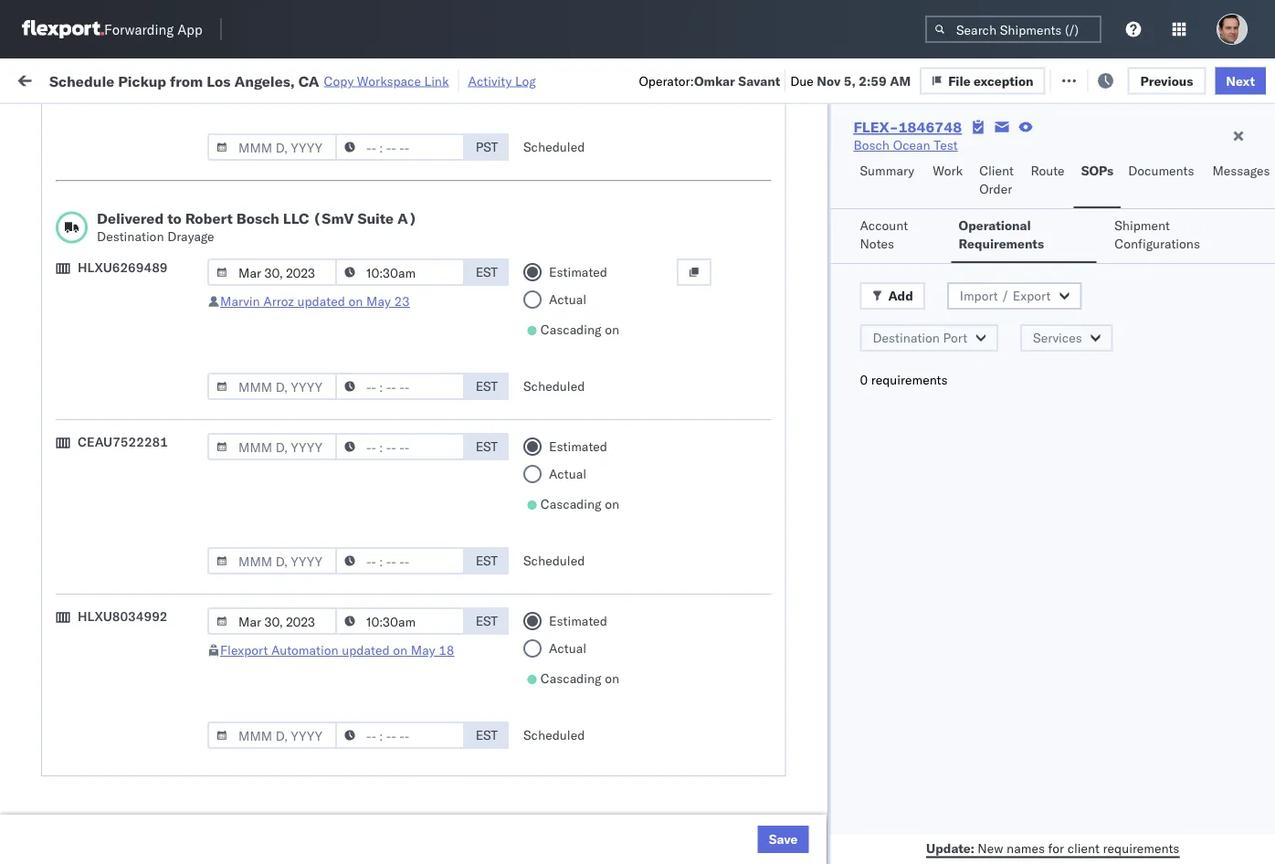 Task type: locate. For each thing, give the bounding box(es) containing it.
2:59 am est, dec 14, 2022 down 2:00 am est, nov 9, 2022
[[294, 425, 462, 441]]

2 ceau7522281, from the top
[[1126, 263, 1220, 279]]

0 vertical spatial 14,
[[407, 425, 427, 441]]

2 upload customs clearance documents from the top
[[42, 374, 200, 409]]

from down ceau7522281
[[135, 495, 162, 511]]

1 vertical spatial -- : -- -- text field
[[335, 433, 465, 461]]

import left /
[[960, 288, 999, 304]]

8 ocean fcl from the top
[[559, 545, 623, 561]]

1 upload customs clearance documents from the top
[[42, 173, 200, 207]]

0 vertical spatial cascading
[[541, 322, 602, 338]]

1 vertical spatial 2:59 am est, dec 14, 2022
[[294, 465, 462, 481]]

edt, down 3:00 am edt, aug 19, 2022
[[349, 223, 378, 239]]

customs up ceau7522281
[[87, 374, 138, 390]]

cascading for flexport automation updated on may 18
[[541, 671, 602, 687]]

1 lagerfeld from the top
[[980, 626, 1035, 642]]

dec left 24,
[[380, 545, 404, 561]]

resize handle column header for container numbers button
[[1214, 142, 1236, 865]]

2:59 am edt, nov 5, 2022 up 23
[[294, 264, 455, 280]]

may for 18
[[411, 643, 436, 659]]

1 horizontal spatial may
[[411, 643, 436, 659]]

2 karl from the top
[[954, 666, 977, 682]]

consignee inside button
[[797, 149, 850, 163]]

documents
[[1129, 163, 1195, 179], [42, 191, 108, 207], [42, 393, 108, 409], [42, 754, 108, 770]]

zimu
[[1245, 827, 1276, 843]]

19,
[[408, 183, 428, 199]]

due nov 5, 2:59 am
[[791, 72, 911, 88]]

0 vertical spatial ceau7522281, hlxu626
[[1126, 223, 1276, 239]]

angeles, for confirm pickup from los angeles, ca link
[[189, 495, 239, 511]]

confirm pickup from los angeles, ca button
[[42, 494, 260, 532]]

pickup for schedule pickup from los angeles, ca link for 2:59 am est, jan 25, 2023
[[99, 696, 139, 712]]

destination
[[97, 228, 164, 244], [873, 330, 940, 346]]

1 ocean fcl from the top
[[559, 183, 623, 199]]

Search Shipments (/) text field
[[926, 16, 1102, 43]]

flexport automation updated on may 18
[[220, 643, 455, 659]]

customs down netherlands
[[87, 736, 138, 752]]

pickup for schedule pickup from rotterdam, netherlands link
[[99, 656, 139, 672]]

1 confirm from the top
[[42, 495, 89, 511]]

2 integration from the top
[[797, 666, 860, 682]]

1 karl from the top
[[954, 626, 977, 642]]

2 vertical spatial actual
[[549, 641, 587, 657]]

-- : -- -- text field down 9, on the top left
[[335, 433, 465, 461]]

clearance up ceau7522281
[[142, 374, 200, 390]]

1 vertical spatial upload
[[42, 374, 84, 390]]

1 vertical spatial work
[[933, 163, 963, 179]]

delivery for third schedule delivery appointment button from the bottom
[[99, 303, 146, 319]]

upload customs clearance documents link for 3:00 am edt, aug 19, 2022
[[42, 172, 260, 209]]

scheduled for hlxu8034992
[[524, 728, 585, 744]]

1 estimated from the top
[[549, 264, 608, 280]]

bosch inside delivered to robert bosch llc (smv suite a) destination drayage
[[237, 209, 280, 228]]

Search Work text field
[[662, 65, 861, 93]]

0 vertical spatial work
[[198, 71, 230, 87]]

14, up 24,
[[407, 465, 427, 481]]

jan for 23,
[[387, 626, 407, 642]]

flex
[[980, 149, 1000, 163]]

documents for upload customs clearance documents link corresponding to 2:00 am est, nov 9, 2022
[[42, 393, 108, 409]]

upload down workitem
[[42, 173, 84, 189]]

may left 23
[[367, 293, 391, 309]]

upload customs clearance documents link up ceau7522281
[[42, 373, 260, 410]]

3 scheduled from the top
[[524, 553, 585, 569]]

1 vertical spatial actual
[[549, 466, 587, 482]]

3:00 am edt, aug 19, 2022
[[294, 183, 463, 199]]

sops
[[1082, 163, 1114, 179]]

flex-1846748
[[854, 118, 963, 136], [1009, 223, 1104, 239], [1009, 264, 1104, 280], [1009, 304, 1104, 320], [1009, 344, 1104, 360]]

2 hlxu626 from the top
[[1223, 263, 1276, 279]]

test1 for schedule delivery appointment
[[1245, 223, 1276, 239]]

1 vertical spatial destination
[[873, 330, 940, 346]]

cascading for marvin arroz updated on may 23
[[541, 322, 602, 338]]

5 schedule pickup from los angeles, ca from the top
[[42, 696, 246, 730]]

from inside confirm pickup from los angeles, ca
[[135, 495, 162, 511]]

2 clearance from the top
[[142, 374, 200, 390]]

1 vertical spatial demo
[[729, 585, 763, 601]]

schedule pickup from los angeles, ca button up confirm pickup from los angeles, ca link
[[42, 414, 260, 452]]

pickup for 2nd schedule pickup from los angeles, ca link from the top of the page
[[99, 334, 139, 350]]

3 karl from the top
[[954, 746, 977, 762]]

schedule pickup from los angeles, ca for 2:59 am est, jan 25, 2023
[[42, 696, 246, 730]]

1 horizontal spatial destination
[[873, 330, 940, 346]]

1660288
[[1048, 183, 1104, 199]]

customs for 3:00
[[87, 173, 138, 189]]

6 resize handle column header from the left
[[949, 142, 971, 865]]

0 vertical spatial updated
[[297, 293, 345, 309]]

-- : -- -- text field up 23
[[335, 259, 465, 286]]

customs down workitem button
[[87, 173, 138, 189]]

3 edt, from the top
[[349, 264, 378, 280]]

1 vertical spatial cascading
[[541, 496, 602, 512]]

1 vertical spatial cascading on
[[541, 496, 620, 512]]

2 vertical spatial flexport
[[220, 643, 268, 659]]

-- : -- -- text field for hlxu6269489
[[335, 373, 465, 400]]

flex-1846748 link
[[854, 118, 963, 136]]

upload down netherlands
[[42, 736, 84, 752]]

jan left "28,"
[[387, 746, 407, 762]]

3 mmm d, yyyy text field from the top
[[207, 547, 337, 575]]

0 vertical spatial flexport
[[678, 183, 726, 199]]

filtered
[[18, 112, 63, 128]]

4 scheduled from the top
[[524, 728, 585, 744]]

previous button
[[1128, 67, 1207, 94]]

-- : -- -- text field
[[335, 259, 465, 286], [335, 433, 465, 461]]

schedule delivery appointment button
[[42, 222, 225, 242], [42, 302, 225, 322], [42, 463, 225, 483], [42, 624, 225, 644]]

2023 right "28,"
[[433, 746, 465, 762]]

los inside confirm pickup from los angeles, ca
[[165, 495, 185, 511]]

0 vertical spatial may
[[367, 293, 391, 309]]

upload customs clearance documents up ceau7522281
[[42, 374, 200, 409]]

2 resize handle column header from the left
[[464, 142, 486, 865]]

dec for schedule pickup from los angeles, ca
[[380, 425, 404, 441]]

1 vertical spatial upload customs clearance documents
[[42, 374, 200, 409]]

import work button
[[154, 71, 230, 87]]

upload customs clearance documents button
[[42, 172, 260, 211], [42, 373, 260, 412]]

notes
[[860, 236, 895, 252]]

1 vertical spatial dec
[[380, 465, 404, 481]]

0 vertical spatial upload customs clearance documents link
[[42, 172, 260, 209]]

mmm d, yyyy text field for hlxu6269489
[[207, 373, 337, 400]]

flex- left for
[[1009, 827, 1048, 843]]

3 schedule pickup from los angeles, ca button from the top
[[42, 414, 260, 452]]

next
[[1227, 72, 1256, 88]]

pickup down forwarding
[[118, 72, 166, 90]]

nyku9743990
[[1126, 826, 1216, 842]]

1 upload from the top
[[42, 173, 84, 189]]

0 vertical spatial actual
[[549, 292, 587, 308]]

est, for 2:59 am est, jan 13, 2023's schedule pickup from los angeles, ca link
[[349, 585, 377, 601]]

1 upload customs clearance documents link from the top
[[42, 172, 260, 209]]

0 vertical spatial requirements
[[872, 372, 948, 388]]

flex id button
[[971, 145, 1099, 164]]

documents for first upload customs clearance documents link from the bottom
[[42, 754, 108, 770]]

1 vertical spatial updated
[[342, 643, 390, 659]]

1846748
[[899, 118, 963, 136], [1048, 223, 1104, 239], [1048, 264, 1104, 280], [1048, 304, 1104, 320], [1048, 344, 1104, 360]]

13,
[[404, 585, 423, 601]]

14,
[[407, 425, 427, 441], [407, 465, 427, 481]]

0 vertical spatial pm
[[333, 626, 353, 642]]

8 resize handle column header from the left
[[1214, 142, 1236, 865]]

scheduled
[[524, 139, 585, 155], [524, 378, 585, 394], [524, 553, 585, 569], [524, 728, 585, 744]]

2023 up '18'
[[433, 626, 465, 642]]

hlxu626 for schedule delivery appointment
[[1223, 223, 1276, 239]]

schedule delivery appointment button up hlxu6269489
[[42, 222, 225, 242]]

4 est from the top
[[476, 553, 498, 569]]

2:59 am est, dec 14, 2022
[[294, 425, 462, 441], [294, 465, 462, 481]]

0 vertical spatial ceau7522281,
[[1126, 223, 1220, 239]]

1846748 up services button
[[1048, 304, 1104, 320]]

schedule pickup from los angeles, ca link down confirm delivery
[[42, 574, 260, 611]]

10 fcl from the top
[[600, 626, 623, 642]]

5, up 23
[[408, 264, 420, 280]]

2:00
[[294, 384, 322, 400]]

schedule delivery appointment
[[42, 223, 225, 239], [42, 303, 225, 319], [42, 464, 225, 480], [42, 625, 225, 641], [42, 786, 225, 802]]

mmm d, yyyy text field up 3:00
[[207, 133, 337, 161]]

upload customs clearance documents button down workitem button
[[42, 172, 260, 211]]

11 fcl from the top
[[600, 666, 623, 682]]

1 vertical spatial pm
[[333, 746, 353, 762]]

1 mmm d, yyyy text field from the top
[[207, 259, 337, 286]]

clearance down schedule pickup from rotterdam, netherlands button
[[142, 736, 200, 752]]

file
[[965, 71, 987, 87], [949, 72, 971, 88]]

confirm up confirm delivery
[[42, 495, 89, 511]]

-- : -- -- text field
[[335, 133, 465, 161], [335, 373, 465, 400], [335, 547, 465, 575], [335, 608, 465, 635], [335, 722, 465, 749]]

4 -- : -- -- text field from the top
[[335, 608, 465, 635]]

0 vertical spatial demo
[[729, 183, 763, 199]]

3 upload customs clearance documents from the top
[[42, 736, 200, 770]]

2 upload from the top
[[42, 374, 84, 390]]

client
[[980, 163, 1014, 179]]

1 horizontal spatial requirements
[[1104, 840, 1180, 856]]

schedule pickup from los angeles, ca link for 2:59 am est, jan 25, 2023
[[42, 695, 260, 732]]

flex-1846748 up services
[[1009, 304, 1104, 320]]

from for schedule pickup from los angeles, ca link for 2:59 am est, dec 14, 2022
[[142, 414, 169, 430]]

2 vertical spatial cascading
[[541, 671, 602, 687]]

2 lagerfeld from the top
[[980, 666, 1035, 682]]

3 schedule delivery appointment button from the top
[[42, 463, 225, 483]]

est, for upload customs clearance documents link corresponding to 2:00 am est, nov 9, 2022
[[349, 384, 377, 400]]

1 resize handle column header from the left
[[261, 142, 283, 865]]

3 integration from the top
[[797, 746, 860, 762]]

estimated for marvin arroz updated on may 23
[[549, 264, 608, 280]]

omkar
[[695, 72, 736, 88]]

2 flexport demo consignee from the top
[[678, 585, 828, 601]]

est
[[476, 264, 498, 280], [476, 378, 498, 394], [476, 439, 498, 455], [476, 553, 498, 569], [476, 613, 498, 629], [476, 728, 498, 744]]

upload customs clearance documents link up delivered
[[42, 172, 260, 209]]

batch
[[1174, 71, 1210, 87]]

clearance
[[142, 173, 200, 189], [142, 374, 200, 390], [142, 736, 200, 752]]

5,
[[844, 72, 856, 88], [408, 223, 420, 239], [408, 264, 420, 280], [408, 304, 420, 320]]

2 vertical spatial upload
[[42, 736, 84, 752]]

client
[[1068, 840, 1100, 856]]

consignee button
[[788, 145, 952, 164]]

requirements down destination port
[[872, 372, 948, 388]]

schedule pickup from los angeles, ca copy workspace link
[[49, 72, 449, 90]]

7 fcl from the top
[[600, 505, 623, 521]]

1 schedule pickup from los angeles, ca link from the top
[[42, 253, 260, 289]]

1 14, from the top
[[407, 425, 427, 441]]

schedule pickup from los angeles, ca button for 2:59 am est, dec 14, 2022
[[42, 414, 260, 452]]

1 vertical spatial upload customs clearance documents link
[[42, 373, 260, 410]]

25,
[[404, 706, 423, 722]]

upload customs clearance documents button for 2:00 am est, nov 9, 2022
[[42, 373, 260, 412]]

0 vertical spatial import
[[154, 71, 195, 87]]

forwarding
[[104, 21, 174, 38]]

due
[[791, 72, 814, 88]]

previous
[[1141, 72, 1194, 88]]

2 - from the top
[[942, 666, 950, 682]]

schedule delivery appointment button down ceau7522281
[[42, 463, 225, 483]]

pickup up ceau7522281
[[99, 414, 139, 430]]

11:30 up automation
[[294, 626, 330, 642]]

2 vertical spatial estimated
[[549, 613, 608, 629]]

savant
[[739, 72, 781, 88]]

schedule pickup from los angeles, ca button down hlxu6269489
[[42, 333, 260, 372]]

documents for upload customs clearance documents link related to 3:00 am edt, aug 19, 2022
[[42, 191, 108, 207]]

1 fcl from the top
[[600, 183, 623, 199]]

fcl
[[600, 183, 623, 199], [600, 264, 623, 280], [600, 304, 623, 320], [600, 384, 623, 400], [600, 425, 623, 441], [600, 465, 623, 481], [600, 505, 623, 521], [600, 545, 623, 561], [600, 585, 623, 601], [600, 626, 623, 642], [600, 666, 623, 682]]

angeles, inside confirm pickup from los angeles, ca
[[189, 495, 239, 511]]

file exception button
[[936, 65, 1062, 93], [936, 65, 1062, 93], [921, 67, 1046, 94], [921, 67, 1046, 94]]

my
[[18, 66, 47, 91]]

1 vertical spatial estimated
[[549, 439, 608, 455]]

schedule pickup from los angeles, ca link down hlxu6269489
[[42, 333, 260, 370]]

1 cascading on from the top
[[541, 322, 620, 338]]

cascading on for flexport automation updated on may 18
[[541, 671, 620, 687]]

ca for 2nd schedule pickup from los angeles, ca link from the top of the page
[[42, 352, 59, 368]]

1 horizontal spatial work
[[933, 163, 963, 179]]

flexport demo consignee for 3:00 am edt, aug 19, 2022
[[678, 183, 828, 199]]

resize handle column header for deadline 'button' at left
[[464, 142, 486, 865]]

delivered
[[97, 209, 164, 228]]

mmm d, yyyy text field for hlxu8034992
[[207, 722, 337, 749]]

upload customs clearance documents down schedule pickup from rotterdam, netherlands
[[42, 736, 200, 770]]

delivery
[[99, 223, 146, 239], [99, 303, 146, 319], [99, 464, 146, 480], [92, 544, 139, 560], [99, 625, 146, 641], [99, 786, 146, 802]]

ceau7522281, hlxu626 down configurations
[[1126, 263, 1276, 279]]

0 vertical spatial 11:30
[[294, 626, 330, 642]]

2 vertical spatial clearance
[[142, 736, 200, 752]]

1 flexport demo consignee from the top
[[678, 183, 828, 199]]

1 vertical spatial import
[[960, 288, 999, 304]]

0 vertical spatial -- : -- -- text field
[[335, 259, 465, 286]]

hlxu6269489
[[78, 260, 168, 276]]

test1 down messages button
[[1245, 223, 1276, 239]]

pickup
[[118, 72, 166, 90], [99, 254, 139, 270], [99, 334, 139, 350], [99, 414, 139, 430], [92, 495, 131, 511], [99, 575, 139, 591], [99, 656, 139, 672], [99, 696, 139, 712]]

2:59 am est, dec 14, 2022 up 9:00 am est, dec 24, 2022
[[294, 465, 462, 481]]

ceau7522281
[[78, 434, 168, 450]]

resize handle column header
[[261, 142, 283, 865], [464, 142, 486, 865], [528, 142, 550, 865], [647, 142, 669, 865], [766, 142, 788, 865], [949, 142, 971, 865], [1095, 142, 1117, 865], [1214, 142, 1236, 865], [1243, 142, 1265, 865]]

2 2:59 am est, dec 14, 2022 from the top
[[294, 465, 462, 481]]

-- : -- -- text field for ceau7522281
[[335, 547, 465, 575]]

1 vertical spatial 11:30
[[294, 746, 330, 762]]

5 fcl from the top
[[600, 425, 623, 441]]

schedule pickup from los angeles, ca link
[[42, 253, 260, 289], [42, 333, 260, 370], [42, 414, 260, 450], [42, 574, 260, 611], [42, 695, 260, 732]]

from down drayage on the top of the page
[[142, 254, 169, 270]]

cascading on for marvin arroz updated on may 23
[[541, 322, 620, 338]]

my work
[[18, 66, 99, 91]]

0 vertical spatial 2:59 am edt, nov 5, 2022
[[294, 223, 455, 239]]

0 vertical spatial clearance
[[142, 173, 200, 189]]

bosch ocean test
[[854, 137, 959, 153], [678, 223, 783, 239], [797, 223, 901, 239], [678, 264, 783, 280], [797, 264, 901, 280], [678, 304, 783, 320], [797, 304, 901, 320], [678, 344, 783, 360], [797, 344, 901, 360], [678, 384, 783, 400], [797, 384, 901, 400], [678, 425, 783, 441], [797, 425, 901, 441], [678, 465, 783, 481], [797, 465, 901, 481], [678, 505, 783, 521], [797, 505, 901, 521], [678, 545, 783, 561], [797, 545, 901, 561]]

confirm down confirm pickup from los angeles, ca at the bottom of page
[[42, 544, 89, 560]]

1 schedule delivery appointment button from the top
[[42, 222, 225, 242]]

1 vertical spatial ceau7522281,
[[1126, 263, 1220, 279]]

mbl/m button
[[1236, 145, 1276, 164]]

confirm for confirm delivery
[[42, 544, 89, 560]]

jan left 13,
[[380, 585, 400, 601]]

schedule pickup from los angeles, ca down hlxu6269489
[[42, 334, 246, 368]]

pickup up confirm delivery
[[92, 495, 131, 511]]

upload for 2:00 am est, nov 9, 2022
[[42, 374, 84, 390]]

MMM D, YYYY text field
[[207, 259, 337, 286], [207, 373, 337, 400], [207, 547, 337, 575], [207, 722, 337, 749]]

ca inside confirm pickup from los angeles, ca
[[42, 513, 59, 529]]

1 clearance from the top
[[142, 173, 200, 189]]

pickup inside schedule pickup from rotterdam, netherlands
[[99, 656, 139, 672]]

2 vertical spatial upload customs clearance documents link
[[42, 735, 260, 772]]

2:59 am edt, nov 5, 2022 up 2:00 am est, nov 9, 2022
[[294, 304, 455, 320]]

2 ceau7522281, hlxu626 from the top
[[1126, 263, 1276, 279]]

2 vertical spatial cascading on
[[541, 671, 620, 687]]

ceau7522281, down documents button at the top right of the page
[[1126, 223, 1220, 239]]

0 vertical spatial dec
[[380, 425, 404, 441]]

confirm inside confirm pickup from los angeles, ca
[[42, 495, 89, 511]]

upload customs clearance documents up delivered
[[42, 173, 200, 207]]

0 vertical spatial upload customs clearance documents button
[[42, 172, 260, 211]]

schedule pickup from los angeles, ca
[[42, 254, 246, 288], [42, 334, 246, 368], [42, 414, 246, 449], [42, 575, 246, 610], [42, 696, 246, 730]]

mode
[[559, 149, 587, 163]]

6 ocean fcl from the top
[[559, 465, 623, 481]]

from up the hlxu8034992
[[142, 575, 169, 591]]

update: new names for client requirements
[[927, 840, 1180, 856]]

0 vertical spatial upload
[[42, 173, 84, 189]]

documents down netherlands
[[42, 754, 108, 770]]

schedule pickup from los angeles, ca for 2:59 am edt, nov 5, 2022
[[42, 254, 246, 288]]

1 vertical spatial may
[[411, 643, 436, 659]]

11:30 for 11:30 pm est, jan 23, 2023
[[294, 626, 330, 642]]

edt, left 23
[[349, 304, 378, 320]]

2 ocean fcl from the top
[[559, 264, 623, 280]]

5 -- : -- -- text field from the top
[[335, 722, 465, 749]]

clearance for 3:00 am edt, aug 19, 2022
[[142, 173, 200, 189]]

2023 for 2:59 am est, jan 25, 2023
[[427, 706, 458, 722]]

add
[[889, 288, 914, 304]]

batch action button
[[1146, 65, 1265, 93]]

updated down 11:30 pm est, jan 23, 2023
[[342, 643, 390, 659]]

9 ocean fcl from the top
[[559, 585, 623, 601]]

delivery for first schedule delivery appointment button from the top of the page
[[99, 223, 146, 239]]

drayage
[[167, 228, 214, 244]]

may down the 23, at the left
[[411, 643, 436, 659]]

-
[[942, 626, 950, 642], [942, 666, 950, 682], [942, 746, 950, 762], [942, 786, 950, 802], [942, 827, 950, 843]]

upload up ceau7522281
[[42, 374, 84, 390]]

may for 23
[[367, 293, 391, 309]]

schedule delivery appointment link down ceau7522281
[[42, 463, 225, 481]]

0 vertical spatial customs
[[87, 173, 138, 189]]

pm up the flexport automation updated on may 18
[[333, 626, 353, 642]]

schedule pickup from los angeles, ca button for 2:59 am est, jan 25, 2023
[[42, 695, 260, 733]]

1 schedule pickup from los angeles, ca from the top
[[42, 254, 246, 288]]

1 vertical spatial 14,
[[407, 465, 427, 481]]

2 vertical spatial dec
[[380, 545, 404, 561]]

2 vertical spatial mmm d, yyyy text field
[[207, 608, 337, 635]]

0 vertical spatial confirm
[[42, 495, 89, 511]]

0 vertical spatial estimated
[[549, 264, 608, 280]]

1 vertical spatial flexport
[[678, 585, 726, 601]]

2023 right 13,
[[427, 585, 458, 601]]

batch action
[[1174, 71, 1254, 87]]

flex- down export
[[1009, 344, 1048, 360]]

mmm d, yyyy text field down 2:00
[[207, 433, 337, 461]]

0 horizontal spatial may
[[367, 293, 391, 309]]

1 vertical spatial hlxu626
[[1223, 263, 1276, 279]]

1 vertical spatial upload customs clearance documents button
[[42, 373, 260, 412]]

4 schedule pickup from los angeles, ca from the top
[[42, 575, 246, 610]]

ca
[[299, 72, 320, 90], [42, 272, 59, 288], [42, 352, 59, 368], [42, 433, 59, 449], [42, 513, 59, 529], [42, 594, 59, 610], [42, 714, 59, 730]]

cascading
[[541, 322, 602, 338], [541, 496, 602, 512], [541, 671, 602, 687]]

1 vertical spatial customs
[[87, 374, 138, 390]]

pm down 2:59 am est, jan 25, 2023
[[333, 746, 353, 762]]

3 cascading from the top
[[541, 671, 602, 687]]

from for schedule pickup from los angeles, ca link for 2:59 am est, jan 25, 2023
[[142, 696, 169, 712]]

1 vertical spatial 2:59 am edt, nov 5, 2022
[[294, 264, 455, 280]]

4 schedule pickup from los angeles, ca link from the top
[[42, 574, 260, 611]]

est for fourth -- : -- -- text box from the top of the page
[[476, 613, 498, 629]]

from for schedule pickup from rotterdam, netherlands link
[[142, 656, 169, 672]]

0 vertical spatial cascading on
[[541, 322, 620, 338]]

-- : -- -- text field for hlxu8034992
[[335, 722, 465, 749]]

2 -- : -- -- text field from the top
[[335, 373, 465, 400]]

4 resize handle column header from the left
[[647, 142, 669, 865]]

3 -- : -- -- text field from the top
[[335, 547, 465, 575]]

1 horizontal spatial import
[[960, 288, 999, 304]]

work
[[198, 71, 230, 87], [933, 163, 963, 179]]

pickup inside confirm pickup from los angeles, ca
[[92, 495, 131, 511]]

pickup down schedule pickup from rotterdam, netherlands
[[99, 696, 139, 712]]

2023 for 11:30 pm est, jan 23, 2023
[[433, 626, 465, 642]]

2:59 am edt, nov 5, 2022 down 3:00 am edt, aug 19, 2022
[[294, 223, 455, 239]]

jan left 25,
[[380, 706, 400, 722]]

3 2:59 am edt, nov 5, 2022 from the top
[[294, 304, 455, 320]]

0 vertical spatial 2:59 am est, dec 14, 2022
[[294, 425, 462, 441]]

1 vertical spatial confirm
[[42, 544, 89, 560]]

jan left the 23, at the left
[[387, 626, 407, 642]]

0 horizontal spatial destination
[[97, 228, 164, 244]]

pickup down hlxu6269489
[[99, 334, 139, 350]]

schedule pickup from los angeles, ca button down confirm delivery
[[42, 574, 260, 613]]

angeles, for schedule pickup from los angeles, ca link for 2:59 am est, jan 25, 2023
[[196, 696, 246, 712]]

0 vertical spatial test1
[[1245, 223, 1276, 239]]

destination port
[[873, 330, 968, 346]]

documents up ceau7522281
[[42, 393, 108, 409]]

upload customs clearance documents link
[[42, 172, 260, 209], [42, 373, 260, 410], [42, 735, 260, 772]]

schedule pickup from los angeles, ca for 2:59 am est, dec 14, 2022
[[42, 414, 246, 449]]

9:00
[[294, 545, 322, 561]]

1 appointment from the top
[[150, 223, 225, 239]]

ca for 2:59 am edt, nov 5, 2022's schedule pickup from los angeles, ca link
[[42, 272, 59, 288]]

flexport automation updated on may 18 button
[[220, 643, 455, 659]]

est for -- : -- -- text box related to hlxu8034992
[[476, 728, 498, 744]]

ca for confirm pickup from los angeles, ca link
[[42, 513, 59, 529]]

from down schedule pickup from rotterdam, netherlands button
[[142, 696, 169, 712]]

3 integration test account - karl lagerfeld from the top
[[797, 746, 1035, 762]]

schedule pickup from los angeles, ca link for 2:59 am edt, nov 5, 2022
[[42, 253, 260, 289]]

2 vertical spatial upload customs clearance documents
[[42, 736, 200, 770]]

0 vertical spatial upload customs clearance documents
[[42, 173, 200, 207]]

jan for 25,
[[380, 706, 400, 722]]

schedule inside schedule pickup from rotterdam, netherlands
[[42, 656, 96, 672]]

shipment configurations button
[[1108, 209, 1247, 263]]

MMM D, YYYY text field
[[207, 133, 337, 161], [207, 433, 337, 461], [207, 608, 337, 635]]

0 horizontal spatial import
[[154, 71, 195, 87]]

14, down 9, on the top left
[[407, 425, 427, 441]]

4 mmm d, yyyy text field from the top
[[207, 722, 337, 749]]

schedule pickup from rotterdam, netherlands link
[[42, 655, 260, 691]]

2 confirm from the top
[[42, 544, 89, 560]]

workitem button
[[11, 145, 265, 164]]

from down hlxu6269489
[[142, 334, 169, 350]]

track
[[485, 71, 514, 87]]

0 vertical spatial hlxu626
[[1223, 223, 1276, 239]]

2 dec from the top
[[380, 465, 404, 481]]

2 schedule delivery appointment link from the top
[[42, 302, 225, 320]]

flexport for 2:59 am est, jan 13, 2023
[[678, 585, 726, 601]]

upload customs clearance documents link down schedule pickup from rotterdam, netherlands button
[[42, 735, 260, 772]]

0 vertical spatial mmm d, yyyy text field
[[207, 133, 337, 161]]

2 vertical spatial customs
[[87, 736, 138, 752]]

import / export button
[[948, 282, 1082, 310]]

pickup up netherlands
[[99, 656, 139, 672]]

1 ceau7522281, hlxu626 from the top
[[1126, 223, 1276, 239]]

actions
[[1221, 149, 1259, 163]]

import inside button
[[960, 288, 999, 304]]

schedule pickup from los angeles, ca button down drayage on the top of the page
[[42, 253, 260, 291]]

6 fcl from the top
[[600, 465, 623, 481]]

2 pm from the top
[[333, 746, 353, 762]]

ceau7522281, hlxu626 for schedule delivery appointment
[[1126, 223, 1276, 239]]

1 vertical spatial clearance
[[142, 374, 200, 390]]

destination inside delivered to robert bosch llc (smv suite a) destination drayage
[[97, 228, 164, 244]]

flex- down route
[[1009, 183, 1048, 199]]

from up ceau7522281
[[142, 414, 169, 430]]

schedule pickup from los angeles, ca link down drayage on the top of the page
[[42, 253, 260, 289]]

0 vertical spatial flexport demo consignee
[[678, 183, 828, 199]]

aug
[[381, 183, 405, 199]]

clearance for 2:00 am est, nov 9, 2022
[[142, 374, 200, 390]]

pickup for 2:59 am edt, nov 5, 2022's schedule pickup from los angeles, ca link
[[99, 254, 139, 270]]

activity
[[468, 73, 512, 89]]

1 vertical spatial test1
[[1245, 264, 1276, 280]]

mmm d, yyyy text field up automation
[[207, 608, 337, 635]]

est, for schedule pickup from los angeles, ca link for 2:59 am est, dec 14, 2022
[[349, 425, 377, 441]]

1 vertical spatial ceau7522281, hlxu626
[[1126, 263, 1276, 279]]

delivered to robert bosch llc (smv suite a) destination drayage
[[97, 209, 417, 244]]

risk
[[397, 71, 419, 87]]

2 vertical spatial 2:59 am edt, nov 5, 2022
[[294, 304, 455, 320]]

schedule pickup from los angeles, ca link up confirm pickup from los angeles, ca link
[[42, 414, 260, 450]]

from inside schedule pickup from rotterdam, netherlands
[[142, 656, 169, 672]]

estimated
[[549, 264, 608, 280], [549, 439, 608, 455], [549, 613, 608, 629]]

1 2:59 am est, dec 14, 2022 from the top
[[294, 425, 462, 441]]

2023 for 11:30 pm est, jan 28, 2023
[[433, 746, 465, 762]]

schedule delivery appointment button up schedule pickup from rotterdam, netherlands
[[42, 624, 225, 644]]

from for confirm pickup from los angeles, ca link
[[135, 495, 162, 511]]

flex- up export
[[1009, 264, 1048, 280]]

requirements right client
[[1104, 840, 1180, 856]]

dec down 2:00 am est, nov 9, 2022
[[380, 425, 404, 441]]

1 11:30 from the top
[[294, 626, 330, 642]]

1 vertical spatial flexport demo consignee
[[678, 585, 828, 601]]

2023
[[427, 585, 458, 601], [433, 626, 465, 642], [427, 706, 458, 722], [433, 746, 465, 762]]

5 integration test account - karl lagerfeld from the top
[[797, 827, 1035, 843]]

2:00 am est, nov 9, 2022
[[294, 384, 454, 400]]

0 vertical spatial destination
[[97, 228, 164, 244]]

2 test1 from the top
[[1245, 264, 1276, 280]]

1 vertical spatial mmm d, yyyy text field
[[207, 433, 337, 461]]



Task type: vqa. For each thing, say whether or not it's contained in the screenshot.
EVENT
no



Task type: describe. For each thing, give the bounding box(es) containing it.
operator: omkar savant
[[639, 72, 781, 88]]

los for 4th schedule pickup from los angeles, ca button from the bottom
[[172, 334, 193, 350]]

upload customs clearance documents link for 2:00 am est, nov 9, 2022
[[42, 373, 260, 410]]

1 est from the top
[[476, 264, 498, 280]]

1 integration test account - karl lagerfeld from the top
[[797, 626, 1035, 642]]

flex-1846748 down export
[[1009, 344, 1104, 360]]

2023 for 2:59 am est, jan 13, 2023
[[427, 585, 458, 601]]

5 - from the top
[[942, 827, 950, 843]]

5, right suite
[[408, 223, 420, 239]]

3 - from the top
[[942, 746, 950, 762]]

file up the flex-1846748 link
[[949, 72, 971, 88]]

23,
[[410, 626, 430, 642]]

import work
[[154, 71, 230, 87]]

estimated for flexport automation updated on may 18
[[549, 613, 608, 629]]

3 mmm d, yyyy text field from the top
[[207, 608, 337, 635]]

4 integration from the top
[[797, 786, 860, 802]]

ca for schedule pickup from los angeles, ca link for 2:59 am est, dec 14, 2022
[[42, 433, 59, 449]]

resize handle column header for consignee button
[[949, 142, 971, 865]]

4 fcl from the top
[[600, 384, 623, 400]]

updated for arroz
[[297, 293, 345, 309]]

0 horizontal spatial work
[[198, 71, 230, 87]]

est, for second schedule delivery appointment link from the bottom of the page
[[349, 465, 377, 481]]

flex- up consignee button
[[854, 118, 899, 136]]

4 - from the top
[[942, 786, 950, 802]]

2 cascading on from the top
[[541, 496, 620, 512]]

11:30 pm est, jan 23, 2023
[[294, 626, 465, 642]]

28,
[[410, 746, 430, 762]]

1 2:59 am edt, nov 5, 2022 from the top
[[294, 223, 455, 239]]

numbers
[[1126, 157, 1171, 170]]

schedule pickup from los angeles, ca button for 2:59 am est, jan 13, 2023
[[42, 574, 260, 613]]

5 resize handle column header from the left
[[766, 142, 788, 865]]

4 integration test account - karl lagerfeld from the top
[[797, 786, 1035, 802]]

from down app
[[170, 72, 203, 90]]

upload customs clearance documents for 3:00
[[42, 173, 200, 207]]

7 ocean fcl from the top
[[559, 505, 623, 521]]

jan for 28,
[[387, 746, 407, 762]]

updated for automation
[[342, 643, 390, 659]]

2:59 am est, dec 14, 2022 for schedule delivery appointment
[[294, 465, 462, 481]]

workspace
[[357, 73, 421, 89]]

est, for fourth schedule delivery appointment link from the top
[[356, 626, 384, 642]]

10 ocean fcl from the top
[[559, 626, 623, 642]]

copy
[[324, 73, 354, 89]]

actual for marvin arroz updated on may 23
[[549, 292, 587, 308]]

772 at risk
[[356, 71, 419, 87]]

2 2:59 am edt, nov 5, 2022 from the top
[[294, 264, 455, 280]]

delivery for 4th schedule delivery appointment button
[[99, 625, 146, 641]]

vandelay
[[797, 706, 850, 722]]

4 schedule delivery appointment link from the top
[[42, 624, 225, 642]]

delivery for second schedule delivery appointment button from the bottom of the page
[[99, 464, 146, 480]]

snooze
[[495, 149, 531, 163]]

2 schedule pickup from los angeles, ca link from the top
[[42, 333, 260, 370]]

3 customs from the top
[[87, 736, 138, 752]]

5 integration from the top
[[797, 827, 860, 843]]

save button
[[758, 826, 809, 854]]

nov right due in the right of the page
[[817, 72, 841, 88]]

work button
[[926, 154, 973, 208]]

2:59 am est, jan 13, 2023
[[294, 585, 458, 601]]

3 upload customs clearance documents link from the top
[[42, 735, 260, 772]]

2 edt, from the top
[[349, 223, 378, 239]]

1 schedule delivery appointment link from the top
[[42, 222, 225, 240]]

2 schedule delivery appointment button from the top
[[42, 302, 225, 322]]

3 schedule delivery appointment from the top
[[42, 464, 225, 480]]

2 schedule pickup from los angeles, ca button from the top
[[42, 333, 260, 372]]

4 appointment from the top
[[150, 625, 225, 641]]

destination port button
[[860, 324, 999, 352]]

account inside button
[[860, 218, 909, 234]]

2 estimated from the top
[[549, 439, 608, 455]]

import for import work
[[154, 71, 195, 87]]

2 schedule delivery appointment from the top
[[42, 303, 225, 319]]

deadline
[[294, 149, 339, 163]]

flex id
[[980, 149, 1014, 163]]

dec for schedule delivery appointment
[[380, 465, 404, 481]]

pst
[[476, 139, 498, 155]]

4 lagerfeld from the top
[[980, 786, 1035, 802]]

activity log button
[[468, 69, 536, 92]]

5 lagerfeld from the top
[[980, 827, 1035, 843]]

5, right due in the right of the page
[[844, 72, 856, 88]]

west
[[853, 706, 882, 722]]

2 actual from the top
[[549, 466, 587, 482]]

services
[[1034, 330, 1083, 346]]

9 resize handle column header from the left
[[1243, 142, 1265, 865]]

for
[[1049, 840, 1065, 856]]

flexport. image
[[22, 20, 104, 38]]

3 upload from the top
[[42, 736, 84, 752]]

forwarding app link
[[22, 20, 203, 38]]

pickup for confirm pickup from los angeles, ca link
[[92, 495, 131, 511]]

1 - from the top
[[942, 626, 950, 642]]

messages button
[[1206, 154, 1276, 208]]

3 appointment from the top
[[150, 464, 225, 480]]

mbl/m
[[1245, 149, 1276, 163]]

flex- down flex-1660288
[[1009, 223, 1048, 239]]

(smv
[[313, 209, 354, 228]]

flex- up services
[[1009, 304, 1048, 320]]

messages
[[1213, 163, 1271, 179]]

nov left 9, on the top left
[[380, 384, 404, 400]]

container numbers
[[1126, 142, 1175, 170]]

app
[[177, 21, 203, 38]]

upload customs clearance documents button for 3:00 am edt, aug 19, 2022
[[42, 172, 260, 211]]

3 schedule delivery appointment link from the top
[[42, 463, 225, 481]]

1846748 up 'work' button
[[899, 118, 963, 136]]

by:
[[66, 112, 84, 128]]

requirements
[[959, 236, 1045, 252]]

flexport for 3:00 am edt, aug 19, 2022
[[678, 183, 726, 199]]

copy workspace link button
[[324, 73, 449, 89]]

port
[[944, 330, 968, 346]]

marvin
[[220, 293, 260, 309]]

3 est from the top
[[476, 439, 498, 455]]

client order button
[[973, 154, 1024, 208]]

sops button
[[1075, 154, 1122, 208]]

operational requirements
[[959, 218, 1045, 252]]

5, up 9, on the top left
[[408, 304, 420, 320]]

flex-1846748 down flex-1660288
[[1009, 223, 1104, 239]]

documents down container
[[1129, 163, 1195, 179]]

est for -- : -- -- text box for hlxu6269489
[[476, 378, 498, 394]]

action
[[1213, 71, 1254, 87]]

9 fcl from the top
[[600, 585, 623, 601]]

customs for 2:00
[[87, 374, 138, 390]]

resize handle column header for workitem button
[[261, 142, 283, 865]]

los for schedule pickup from los angeles, ca button corresponding to 2:59 am est, dec 14, 2022
[[172, 414, 193, 430]]

23
[[394, 293, 410, 309]]

jan for 13,
[[380, 585, 400, 601]]

from for 2nd schedule pickup from los angeles, ca link from the top of the page
[[142, 334, 169, 350]]

los for confirm pickup from los angeles, ca button
[[165, 495, 185, 511]]

save
[[769, 832, 798, 848]]

resize handle column header for flex id button
[[1095, 142, 1117, 865]]

to
[[167, 209, 182, 228]]

3 dec from the top
[[380, 545, 404, 561]]

pm for 11:30 pm est, jan 23, 2023
[[333, 626, 353, 642]]

3 resize handle column header from the left
[[528, 142, 550, 865]]

2 integration test account - karl lagerfeld from the top
[[797, 666, 1035, 682]]

confirm delivery
[[42, 544, 139, 560]]

ca for 2:59 am est, jan 13, 2023's schedule pickup from los angeles, ca link
[[42, 594, 59, 610]]

1 integration from the top
[[797, 626, 860, 642]]

est for ceau7522281 -- : -- -- text box
[[476, 553, 498, 569]]

hlxu626 for schedule pickup from los angeles, ca
[[1223, 263, 1276, 279]]

5 ocean fcl from the top
[[559, 425, 623, 441]]

1 -- : -- -- text field from the top
[[335, 133, 465, 161]]

route button
[[1024, 154, 1075, 208]]

1 scheduled from the top
[[524, 139, 585, 155]]

operational
[[959, 218, 1032, 234]]

2 appointment from the top
[[150, 303, 225, 319]]

-- : -- -- text field for first mmm d, yyyy text box from the top of the page
[[335, 259, 465, 286]]

filtered by:
[[18, 112, 84, 128]]

los for schedule pickup from los angeles, ca button associated with 2:59 am est, jan 25, 2023
[[172, 696, 193, 712]]

3 clearance from the top
[[142, 736, 200, 752]]

angeles, for 2nd schedule pickup from los angeles, ca link from the top of the page
[[196, 334, 246, 350]]

ceau7522281, for schedule delivery appointment
[[1126, 223, 1220, 239]]

pm for 11:30 pm est, jan 28, 2023
[[333, 746, 353, 762]]

2 schedule pickup from los angeles, ca from the top
[[42, 334, 246, 368]]

3 fcl from the top
[[600, 304, 623, 320]]

4 karl from the top
[[954, 786, 977, 802]]

11 ocean fcl from the top
[[559, 666, 623, 682]]

4 edt, from the top
[[349, 304, 378, 320]]

netherlands
[[42, 674, 114, 690]]

flex-1846748 up export
[[1009, 264, 1104, 280]]

0 horizontal spatial requirements
[[872, 372, 948, 388]]

1 vertical spatial requirements
[[1104, 840, 1180, 856]]

test1 for schedule pickup from los angeles, ca
[[1245, 264, 1276, 280]]

flex-1660288
[[1009, 183, 1104, 199]]

14, for schedule delivery appointment
[[407, 465, 427, 481]]

schedule pickup from rotterdam, netherlands
[[42, 656, 237, 690]]

nov down aug on the top
[[381, 223, 405, 239]]

import for import / export
[[960, 288, 999, 304]]

operational requirements button
[[952, 209, 1097, 263]]

from for 2:59 am edt, nov 5, 2022's schedule pickup from los angeles, ca link
[[142, 254, 169, 270]]

rotterdam,
[[172, 656, 237, 672]]

4 schedule delivery appointment from the top
[[42, 625, 225, 641]]

bookings test consignee
[[797, 585, 943, 601]]

5 schedule delivery appointment from the top
[[42, 786, 225, 802]]

los for schedule pickup from los angeles, ca button associated with 2:59 am edt, nov 5, 2022
[[172, 254, 193, 270]]

1846748 down export
[[1048, 344, 1104, 360]]

772
[[356, 71, 379, 87]]

client order
[[980, 163, 1014, 197]]

1846748 down 1660288
[[1048, 223, 1104, 239]]

2:59 am est, dec 14, 2022 for schedule pickup from los angeles, ca
[[294, 425, 462, 441]]

destination inside destination port button
[[873, 330, 940, 346]]

id
[[1003, 149, 1014, 163]]

4 schedule delivery appointment button from the top
[[42, 624, 225, 644]]

container
[[1126, 142, 1175, 156]]

angeles, for 2:59 am est, jan 13, 2023's schedule pickup from los angeles, ca link
[[196, 575, 246, 591]]

8 fcl from the top
[[600, 545, 623, 561]]

9:00 am est, dec 24, 2022
[[294, 545, 462, 561]]

flex-1846748 up consignee button
[[854, 118, 963, 136]]

nov up 2:00 am est, nov 9, 2022
[[381, 304, 405, 320]]

3 lagerfeld from the top
[[980, 746, 1035, 762]]

(0)
[[316, 71, 340, 87]]

deadline button
[[285, 145, 468, 164]]

arroz
[[264, 293, 294, 309]]

1 edt, from the top
[[349, 183, 378, 199]]

vandelay west
[[797, 706, 882, 722]]

est, for schedule pickup from los angeles, ca link for 2:59 am est, jan 25, 2023
[[349, 706, 377, 722]]

5 karl from the top
[[954, 827, 977, 843]]

new
[[978, 840, 1004, 856]]

mmm d, yyyy text field for ceau7522281
[[207, 547, 337, 575]]

demo for 2022
[[729, 183, 763, 199]]

documents button
[[1122, 154, 1206, 208]]

5 appointment from the top
[[150, 786, 225, 802]]

bosch ocean test link
[[854, 136, 959, 154]]

actual for flexport automation updated on may 18
[[549, 641, 587, 657]]

automation
[[271, 643, 339, 659]]

account notes button
[[853, 209, 941, 263]]

pickup for schedule pickup from los angeles, ca link for 2:59 am est, dec 14, 2022
[[99, 414, 139, 430]]

169
[[440, 71, 464, 87]]

from for 2:59 am est, jan 13, 2023's schedule pickup from los angeles, ca link
[[142, 575, 169, 591]]

file down search shipments (/) text box
[[965, 71, 987, 87]]

ceau7522281, hlxu626 for schedule pickup from los angeles, ca
[[1126, 263, 1276, 279]]

next button
[[1216, 67, 1267, 94]]

mode button
[[550, 145, 651, 164]]

angeles, for schedule pickup from los angeles, ca link for 2:59 am est, dec 14, 2022
[[196, 414, 246, 430]]

demo for 2023
[[729, 585, 763, 601]]

resize handle column header for mode button
[[647, 142, 669, 865]]

2 fcl from the top
[[600, 264, 623, 280]]

confirm for confirm pickup from los angeles, ca
[[42, 495, 89, 511]]

0 requirements
[[860, 372, 948, 388]]

1846748 up export
[[1048, 264, 1104, 280]]

1 schedule delivery appointment from the top
[[42, 223, 225, 239]]

2 mmm d, yyyy text field from the top
[[207, 433, 337, 461]]

los for 2:59 am est, jan 13, 2023's schedule pickup from los angeles, ca button
[[172, 575, 193, 591]]

0
[[860, 372, 868, 388]]

ca for schedule pickup from los angeles, ca link for 2:59 am est, jan 25, 2023
[[42, 714, 59, 730]]

4 ocean fcl from the top
[[559, 384, 623, 400]]

upload for 3:00 am edt, aug 19, 2022
[[42, 173, 84, 189]]

1 mmm d, yyyy text field from the top
[[207, 133, 337, 161]]

nov up 23
[[381, 264, 405, 280]]

work inside button
[[933, 163, 963, 179]]

flex-2130384
[[1009, 827, 1104, 843]]

2 cascading from the top
[[541, 496, 602, 512]]

llc
[[283, 209, 309, 228]]

3 ocean fcl from the top
[[559, 304, 623, 320]]

/
[[1002, 288, 1010, 304]]

angeles, for 2:59 am edt, nov 5, 2022's schedule pickup from los angeles, ca link
[[196, 254, 246, 270]]

hlxu8034992
[[78, 609, 168, 625]]

add button
[[860, 282, 926, 310]]



